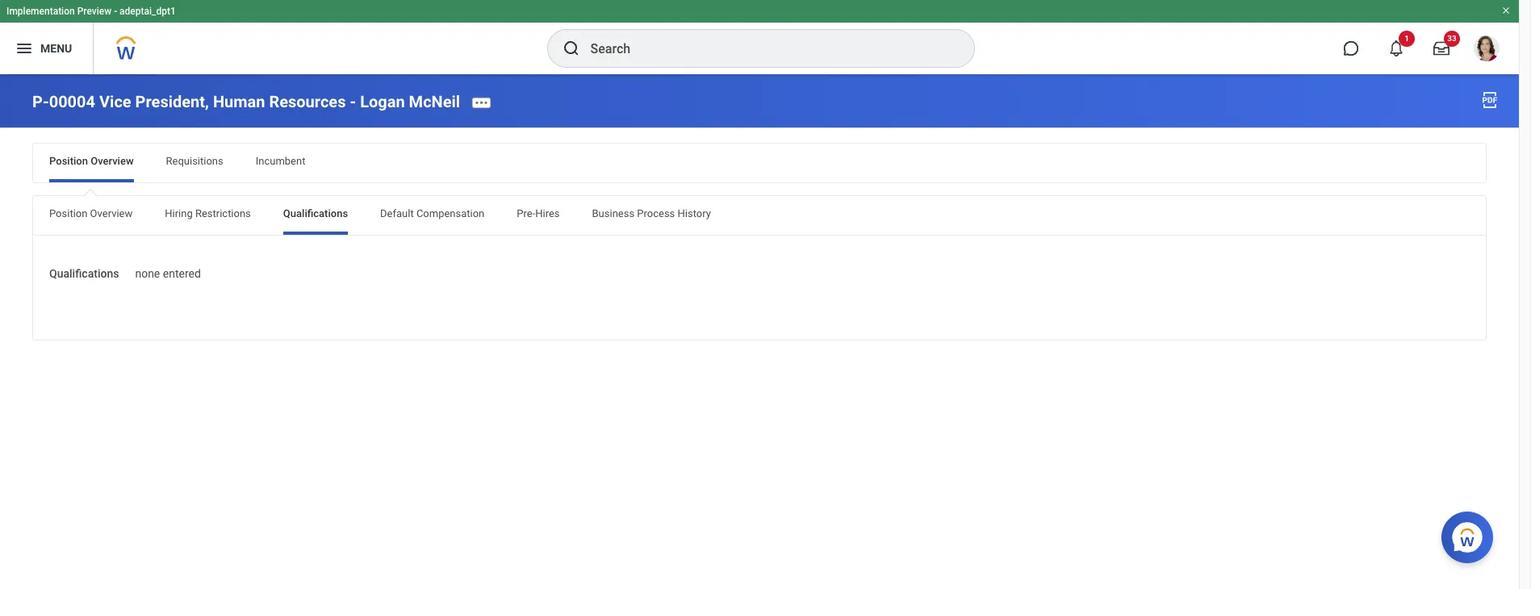 Task type: locate. For each thing, give the bounding box(es) containing it.
vice
[[99, 92, 131, 111]]

1 horizontal spatial qualifications
[[283, 207, 348, 219]]

qualifications
[[283, 207, 348, 219], [49, 267, 119, 280]]

- left 'logan'
[[350, 92, 356, 111]]

pre-
[[517, 207, 535, 219]]

-
[[114, 6, 117, 17], [350, 92, 356, 111]]

0 vertical spatial tab list
[[33, 143, 1486, 182]]

profile logan mcneil image
[[1474, 36, 1500, 65]]

position for requisitions
[[49, 155, 88, 167]]

2 position from the top
[[49, 207, 88, 219]]

0 horizontal spatial -
[[114, 6, 117, 17]]

1 vertical spatial -
[[350, 92, 356, 111]]

position
[[49, 155, 88, 167], [49, 207, 88, 219]]

overview left hiring
[[90, 207, 133, 219]]

qualifications left none
[[49, 267, 119, 280]]

overview down vice
[[91, 155, 134, 167]]

implementation
[[6, 6, 75, 17]]

1 vertical spatial position
[[49, 207, 88, 219]]

0 vertical spatial overview
[[91, 155, 134, 167]]

overview for requisitions
[[91, 155, 134, 167]]

0 vertical spatial qualifications
[[283, 207, 348, 219]]

close environment banner image
[[1502, 6, 1511, 15]]

1 vertical spatial overview
[[90, 207, 133, 219]]

33 button
[[1424, 31, 1461, 66]]

qualifications element
[[135, 257, 201, 281]]

view printable version (pdf) image
[[1481, 90, 1500, 110]]

position overview for hiring restrictions
[[49, 207, 133, 219]]

logan
[[360, 92, 405, 111]]

position overview
[[49, 155, 134, 167], [49, 207, 133, 219]]

33
[[1448, 34, 1457, 43]]

menu button
[[0, 23, 93, 74]]

1 position from the top
[[49, 155, 88, 167]]

0 vertical spatial position overview
[[49, 155, 134, 167]]

1 position overview from the top
[[49, 155, 134, 167]]

- inside main content
[[350, 92, 356, 111]]

restrictions
[[195, 207, 251, 219]]

- inside menu banner
[[114, 6, 117, 17]]

2 position overview from the top
[[49, 207, 133, 219]]

tab list
[[33, 143, 1486, 182], [33, 196, 1486, 235]]

0 horizontal spatial qualifications
[[49, 267, 119, 280]]

p-
[[32, 92, 49, 111]]

1 vertical spatial tab list
[[33, 196, 1486, 235]]

0 vertical spatial -
[[114, 6, 117, 17]]

1 horizontal spatial -
[[350, 92, 356, 111]]

p-00004 vice president, human resources - logan mcneil
[[32, 92, 460, 111]]

- right preview
[[114, 6, 117, 17]]

mcneil
[[409, 92, 460, 111]]

qualifications down incumbent
[[283, 207, 348, 219]]

default
[[380, 207, 414, 219]]

p-00004 vice president, human resources - logan mcneil link
[[32, 92, 460, 111]]

position overview for requisitions
[[49, 155, 134, 167]]

overview
[[91, 155, 134, 167], [90, 207, 133, 219]]

notifications large image
[[1389, 40, 1405, 57]]

president,
[[135, 92, 209, 111]]

hires
[[535, 207, 560, 219]]

1 vertical spatial position overview
[[49, 207, 133, 219]]

1 button
[[1379, 31, 1415, 66]]

0 vertical spatial position
[[49, 155, 88, 167]]



Task type: vqa. For each thing, say whether or not it's contained in the screenshot.
"Position" related to Requisitions
yes



Task type: describe. For each thing, give the bounding box(es) containing it.
adeptai_dpt1
[[120, 6, 176, 17]]

none
[[135, 267, 160, 280]]

00004
[[49, 92, 95, 111]]

incumbent
[[256, 155, 306, 167]]

preview
[[77, 6, 112, 17]]

hiring restrictions
[[165, 207, 251, 219]]

hiring
[[165, 207, 193, 219]]

default compensation
[[380, 207, 485, 219]]

business process history
[[592, 207, 711, 219]]

entered
[[163, 267, 201, 280]]

1 tab list from the top
[[33, 143, 1486, 182]]

2 tab list from the top
[[33, 196, 1486, 235]]

business
[[592, 207, 635, 219]]

requisitions
[[166, 155, 223, 167]]

overview for hiring restrictions
[[90, 207, 133, 219]]

Search Workday  search field
[[591, 31, 941, 66]]

history
[[678, 207, 711, 219]]

menu
[[40, 42, 72, 55]]

position for hiring restrictions
[[49, 207, 88, 219]]

p-00004 vice president, human resources - logan mcneil main content
[[0, 74, 1519, 356]]

menu banner
[[0, 0, 1519, 74]]

human
[[213, 92, 265, 111]]

justify image
[[15, 39, 34, 58]]

resources
[[269, 92, 346, 111]]

none entered
[[135, 267, 201, 280]]

pre-hires
[[517, 207, 560, 219]]

1
[[1405, 34, 1410, 43]]

inbox large image
[[1434, 40, 1450, 57]]

search image
[[562, 39, 581, 58]]

process
[[637, 207, 675, 219]]

compensation
[[417, 207, 485, 219]]

1 vertical spatial qualifications
[[49, 267, 119, 280]]

implementation preview -   adeptai_dpt1
[[6, 6, 176, 17]]



